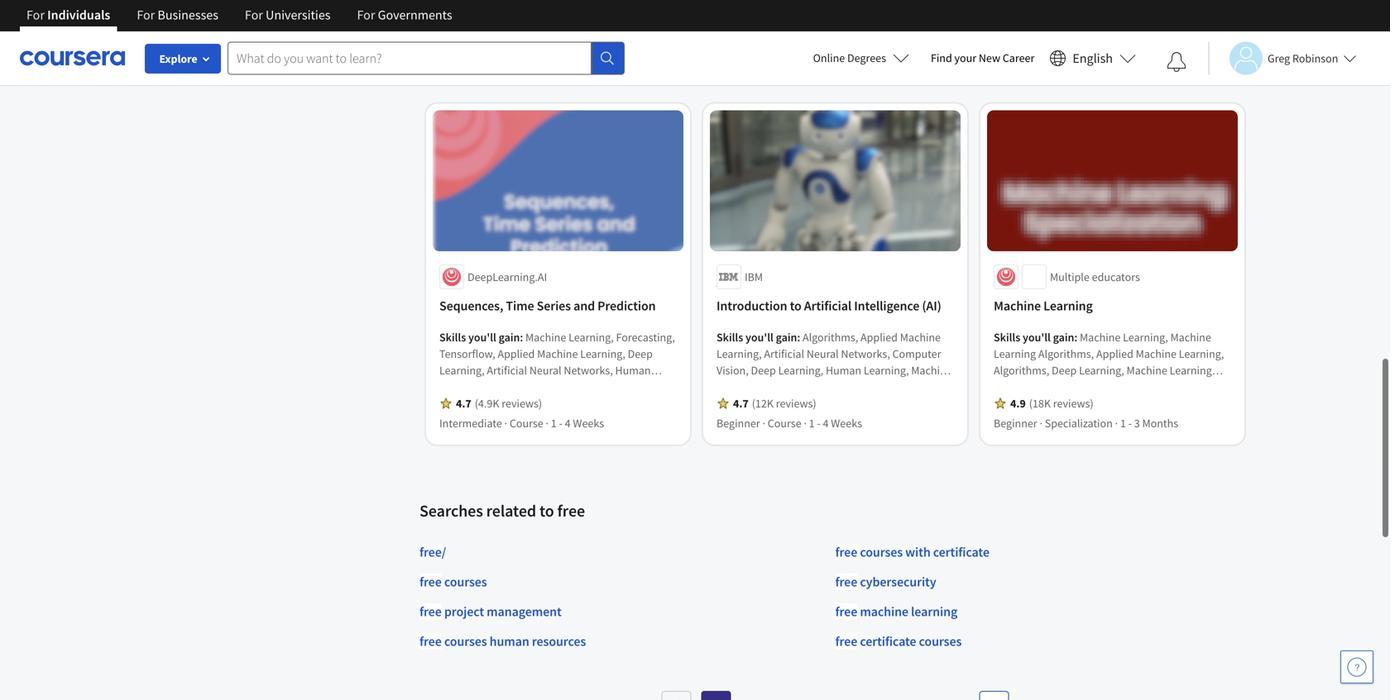 Task type: locate. For each thing, give the bounding box(es) containing it.
2 horizontal spatial skills you'll gain :
[[994, 330, 1080, 345]]

learning up science
[[717, 396, 759, 411]]

free left project
[[420, 604, 442, 620]]

2 4.8 from the left
[[1010, 32, 1026, 47]]

1 4.7 from the left
[[456, 396, 471, 411]]

0 horizontal spatial 4
[[565, 416, 571, 431]]

· down 'visualization,' on the left of page
[[546, 416, 549, 431]]

: for to
[[797, 330, 800, 345]]

algorithms, up language
[[852, 380, 908, 395]]

0 vertical spatial deep
[[628, 347, 653, 361]]

to right introduction
[[790, 298, 802, 314]]

1 vertical spatial data
[[717, 413, 739, 428]]

4.7 left (12k
[[733, 396, 749, 411]]

free for free courses
[[420, 574, 442, 591]]

(150
[[752, 32, 773, 47]]

free right the related
[[557, 501, 585, 522]]

to right the related
[[540, 501, 554, 522]]

gain down 'time'
[[499, 330, 520, 345]]

0 vertical spatial algorithms,
[[803, 330, 858, 345]]

1 horizontal spatial applied
[[861, 330, 898, 345]]

4.8 for (1.6k
[[456, 32, 471, 47]]

beginner down (12k
[[717, 416, 760, 431]]

weeks for and
[[573, 416, 604, 431]]

weeks down 'visualization,' on the left of page
[[573, 416, 604, 431]]

learning, up software,
[[778, 363, 824, 378]]

4 for from the left
[[357, 8, 375, 25]]

1 horizontal spatial neural
[[807, 347, 839, 361]]

searches
[[420, 501, 483, 522]]

certificate down machine
[[860, 634, 916, 650]]

beginner inside 4.8 (6.9k reviews) beginner · course · 1 - 3 months
[[994, 52, 1037, 66]]

2 : from the left
[[797, 330, 800, 345]]

placeholder image
[[433, 110, 684, 315], [710, 110, 961, 315], [987, 110, 1238, 315]]

1 vertical spatial applied
[[498, 347, 535, 361]]

reviews) up intermediate · course · 1 - 4 weeks
[[502, 396, 542, 411]]

applied up 'visualization,' on the left of page
[[498, 347, 535, 361]]

deep down forecasting,
[[628, 347, 653, 361]]

0 vertical spatial to
[[790, 298, 802, 314]]

cybersecurity
[[860, 574, 936, 591]]

- inside 4.8 (6.9k reviews) beginner · course · 1 - 3 months
[[1094, 52, 1098, 66]]

reviews)
[[502, 32, 542, 47], [775, 32, 816, 47], [1056, 32, 1097, 47], [502, 396, 542, 411], [776, 396, 816, 411], [1053, 396, 1094, 411]]

skills up vision,
[[717, 330, 743, 345]]

learning, down forecasting,
[[580, 347, 625, 361]]

applied
[[861, 330, 898, 345], [498, 347, 535, 361]]

reviews) inside 4.6 (150 reviews) beginner · course · 1 - 3 months
[[775, 32, 816, 47]]

4.8 for (6.9k
[[1010, 32, 1026, 47]]

-
[[540, 52, 543, 66], [817, 52, 821, 66], [1094, 52, 1098, 66], [559, 416, 563, 431], [817, 416, 821, 431], [1128, 416, 1132, 431]]

course down 4.8 (1.6k reviews)
[[491, 52, 524, 66]]

1 horizontal spatial weeks
[[831, 416, 862, 431]]

1 horizontal spatial 4.8
[[1010, 32, 1026, 47]]

1 horizontal spatial 4
[[823, 416, 829, 431]]

1 horizontal spatial skills
[[717, 330, 743, 345]]

human up natural
[[826, 363, 862, 378]]

2 4.7 from the left
[[733, 396, 749, 411]]

4.7 up intermediate
[[456, 396, 471, 411]]

: for time
[[520, 330, 523, 345]]

3 for from the left
[[245, 8, 263, 25]]

for left individuals
[[26, 8, 45, 25]]

- down 4.8 (1.6k reviews)
[[540, 52, 543, 66]]

skills down machine learning
[[994, 330, 1021, 345]]

0 horizontal spatial 4.8
[[456, 32, 471, 47]]

1 horizontal spatial placeholder image
[[710, 110, 961, 315]]

reviews) for (1.6k
[[502, 32, 542, 47]]

4.8 left (1.6k on the top left of page
[[456, 32, 471, 47]]

0 horizontal spatial applied
[[498, 347, 535, 361]]

deeplearning.ai
[[468, 270, 547, 284]]

networks, up 'visualization,' on the left of page
[[564, 363, 613, 378]]

free down free machine
[[835, 634, 858, 650]]

beginner · course · 1 - 4 weeks
[[717, 416, 862, 431]]

educators
[[1092, 270, 1140, 284]]

0 horizontal spatial data
[[487, 380, 509, 395]]

free project management
[[420, 604, 562, 620]]

2 gain from the left
[[776, 330, 797, 345]]

beginner · course · 1 - 3 months
[[439, 52, 590, 66]]

learning,
[[569, 330, 614, 345], [580, 347, 625, 361], [717, 347, 762, 361], [439, 363, 485, 378], [778, 363, 824, 378], [864, 363, 909, 378], [439, 380, 485, 395], [717, 380, 762, 395]]

course down (150
[[768, 52, 802, 66]]

2 for from the left
[[137, 8, 155, 25]]

to
[[790, 298, 802, 314], [540, 501, 554, 522]]

1 horizontal spatial human
[[826, 363, 862, 378]]

(4.9k
[[475, 396, 499, 411]]

0 horizontal spatial weeks
[[573, 416, 604, 431]]

you'll
[[468, 330, 496, 345], [746, 330, 774, 345], [1023, 330, 1051, 345]]

4 down natural
[[823, 416, 829, 431]]

sequences, time series and prediction
[[439, 298, 656, 314]]

1 placeholder image from the left
[[433, 110, 684, 315]]

2 horizontal spatial skills
[[994, 330, 1021, 345]]

0 horizontal spatial deep
[[628, 347, 653, 361]]

free for free machine
[[835, 604, 858, 620]]

1 horizontal spatial data
[[717, 413, 739, 428]]

2 skills from the left
[[717, 330, 743, 345]]

0 horizontal spatial placeholder image
[[433, 110, 684, 315]]

data inside machine learning, forecasting, tensorflow, applied machine learning, deep learning, artificial neural networks, human learning, data visualization, statistical analysis, statistical machine learning
[[487, 380, 509, 395]]

- for beginner · specialization · 1 - 3 months
[[1128, 416, 1132, 431]]

course down 4.7 (4.9k reviews)
[[510, 416, 543, 431]]

4.8 (1.6k reviews)
[[456, 32, 542, 47]]

you'll down machine learning
[[1023, 330, 1051, 345]]

reviews) up english on the right top of the page
[[1056, 32, 1097, 47]]

your
[[955, 52, 977, 67]]

1 vertical spatial neural
[[529, 363, 562, 378]]

4.7
[[456, 396, 471, 411], [733, 396, 749, 411]]

1 horizontal spatial 4.7
[[733, 396, 749, 411]]

- down 'visualization,' on the left of page
[[559, 416, 563, 431]]

0 horizontal spatial you'll
[[468, 330, 496, 345]]

2 horizontal spatial :
[[1074, 330, 1078, 345]]

2 you'll from the left
[[746, 330, 774, 345]]

0 vertical spatial applied
[[861, 330, 898, 345]]

greg robinson button
[[1208, 43, 1357, 77]]

months
[[554, 52, 590, 66], [831, 52, 867, 66], [1108, 52, 1144, 66], [1142, 416, 1179, 431]]

neural inside machine learning, forecasting, tensorflow, applied machine learning, deep learning, artificial neural networks, human learning, data visualization, statistical analysis, statistical machine learning
[[529, 363, 562, 378]]

4 for series
[[565, 416, 571, 431]]

help center image
[[1347, 658, 1367, 678]]

3 inside 4.6 (150 reviews) beginner · course · 1 - 3 months
[[823, 52, 829, 66]]

1 horizontal spatial to
[[790, 298, 802, 314]]

: down 'time'
[[520, 330, 523, 345]]

intermediate · course · 1 - 4 weeks
[[439, 416, 604, 431]]

0 vertical spatial data
[[487, 380, 509, 395]]

deep
[[628, 347, 653, 361], [751, 363, 776, 378]]

2 horizontal spatial gain
[[1053, 330, 1074, 345]]

learning, down vision,
[[717, 380, 762, 395]]

for left governments at the top of page
[[357, 8, 375, 25]]

1 gain from the left
[[499, 330, 520, 345]]

beginner down (1.6k on the top left of page
[[439, 52, 483, 66]]

1 vertical spatial to
[[540, 501, 554, 522]]

for for businesses
[[137, 8, 155, 25]]

1 skills you'll gain : from the left
[[439, 330, 525, 345]]

1 horizontal spatial certificate
[[933, 544, 990, 561]]

- right career
[[1094, 52, 1098, 66]]

4.9 (18k reviews)
[[1010, 396, 1094, 411]]

1 horizontal spatial statistical
[[578, 380, 625, 395]]

1 for from the left
[[26, 8, 45, 25]]

2 placeholder image from the left
[[710, 110, 961, 315]]

certificate right with
[[933, 544, 990, 561]]

to inside introduction to artificial intelligence (ai) link
[[790, 298, 802, 314]]

beginner down '4.9'
[[994, 416, 1037, 431]]

0 vertical spatial networks,
[[841, 347, 890, 361]]

skills you'll gain : for sequences,
[[439, 330, 525, 345]]

None search field
[[228, 43, 625, 77]]

introduction to artificial intelligence (ai)
[[717, 298, 942, 314]]

deep inside algorithms, applied machine learning, artificial neural networks, computer vision, deep learning, human learning, machine learning, machine learning algorithms, machine learning software, natural language processing, data science
[[751, 363, 776, 378]]

banner navigation
[[13, 0, 466, 33]]

1
[[532, 52, 538, 66], [809, 52, 815, 66], [1086, 52, 1092, 66], [551, 416, 557, 431], [809, 416, 815, 431], [1120, 416, 1126, 431]]

4.6 (150 reviews) beginner · course · 1 - 3 months
[[717, 32, 867, 66]]

4.8 up career
[[1010, 32, 1026, 47]]

skills you'll gain : down introduction
[[717, 330, 803, 345]]

1 weeks from the left
[[573, 416, 604, 431]]

2 vertical spatial artificial
[[487, 363, 527, 378]]

0 vertical spatial statistical
[[578, 380, 625, 395]]

for
[[26, 8, 45, 25], [137, 8, 155, 25], [245, 8, 263, 25], [357, 8, 375, 25]]

- inside 4.6 (150 reviews) beginner · course · 1 - 3 months
[[817, 52, 821, 66]]

neural
[[807, 347, 839, 361], [529, 363, 562, 378]]

course for beginner · course · 1 - 3 months
[[491, 52, 524, 66]]

machine
[[994, 298, 1041, 314], [525, 330, 566, 345], [900, 330, 941, 345], [537, 347, 578, 361], [911, 363, 952, 378], [764, 380, 805, 395], [910, 380, 951, 395], [489, 396, 530, 411]]

: down introduction to artificial intelligence (ai)
[[797, 330, 800, 345]]

reviews) inside 4.8 (6.9k reviews) beginner · course · 1 - 3 months
[[1056, 32, 1097, 47]]

algorithms, applied machine learning, artificial neural networks, computer vision, deep learning, human learning, machine learning, machine learning algorithms, machine learning software, natural language processing, data science
[[717, 330, 952, 428]]

skills up tensorflow,
[[439, 330, 466, 345]]

learning
[[1044, 298, 1093, 314], [807, 380, 850, 395], [532, 396, 575, 411], [717, 396, 759, 411]]

project
[[444, 604, 484, 620]]

learning, up (4.9k
[[439, 380, 485, 395]]

neural up 'visualization,' on the left of page
[[529, 363, 562, 378]]

4.8
[[456, 32, 471, 47], [1010, 32, 1026, 47]]

1 for beginner · course · 1 - 3 months
[[532, 52, 538, 66]]

forecasting,
[[616, 330, 675, 345]]

· down (12k
[[763, 416, 765, 431]]

1 horizontal spatial skills you'll gain :
[[717, 330, 803, 345]]

courses
[[860, 544, 903, 561], [444, 574, 487, 591], [444, 634, 487, 650], [919, 634, 962, 650]]

- left 'degrees' at right
[[817, 52, 821, 66]]

0 horizontal spatial :
[[520, 330, 523, 345]]

free down free /
[[420, 574, 442, 591]]

specialization
[[1045, 416, 1113, 431]]

neural down introduction to artificial intelligence (ai)
[[807, 347, 839, 361]]

0 horizontal spatial skills
[[439, 330, 466, 345]]

courses up project
[[444, 574, 487, 591]]

free
[[557, 501, 585, 522], [420, 544, 442, 561], [835, 544, 858, 561], [420, 574, 442, 591], [835, 574, 858, 591], [420, 604, 442, 620], [835, 604, 858, 620], [420, 634, 442, 650], [835, 634, 858, 650]]

· left online
[[804, 52, 807, 66]]

2 weeks from the left
[[831, 416, 862, 431]]

machine learning, forecasting, tensorflow, applied machine learning, deep learning, artificial neural networks, human learning, data visualization, statistical analysis, statistical machine learning
[[439, 330, 675, 411]]

skills
[[439, 330, 466, 345], [717, 330, 743, 345], [994, 330, 1021, 345]]

gain down introduction
[[776, 330, 797, 345]]

1 you'll from the left
[[468, 330, 496, 345]]

visualization,
[[512, 380, 576, 395]]

1 vertical spatial deep
[[751, 363, 776, 378]]

searches related to free
[[420, 501, 585, 522]]

online degrees
[[813, 52, 886, 67]]

0 horizontal spatial neural
[[529, 363, 562, 378]]

algorithms, down introduction to artificial intelligence (ai)
[[803, 330, 858, 345]]

free down free courses
[[420, 634, 442, 650]]

free for free project management
[[420, 604, 442, 620]]

human
[[615, 363, 651, 378], [826, 363, 862, 378]]

4 for artificial
[[823, 416, 829, 431]]

1 4.8 from the left
[[456, 32, 471, 47]]

beginner down the '(6.9k' at the right
[[994, 52, 1037, 66]]

beginner down the 4.6
[[717, 52, 760, 66]]

course down the '(6.9k' at the right
[[1045, 52, 1079, 66]]

4 down 'visualization,' on the left of page
[[565, 416, 571, 431]]

0 horizontal spatial 4.7
[[456, 396, 471, 411]]

2 skills you'll gain : from the left
[[717, 330, 803, 345]]

free for free /
[[420, 544, 442, 561]]

course down software,
[[768, 416, 802, 431]]

4.6
[[733, 32, 749, 47]]

1 horizontal spatial you'll
[[746, 330, 774, 345]]

1 horizontal spatial networks,
[[841, 347, 890, 361]]

1 4 from the left
[[565, 416, 571, 431]]

skills you'll gain : for introduction
[[717, 330, 803, 345]]

1 horizontal spatial deep
[[751, 363, 776, 378]]

3 you'll from the left
[[1023, 330, 1051, 345]]

free up free courses
[[420, 544, 442, 561]]

free left machine
[[835, 604, 858, 620]]

1 vertical spatial networks,
[[564, 363, 613, 378]]

course inside 4.8 (6.9k reviews) beginner · course · 1 - 3 months
[[1045, 52, 1079, 66]]

· right career
[[1081, 52, 1084, 66]]

free up the free cybersecurity
[[835, 544, 858, 561]]

greg
[[1268, 53, 1290, 67]]

2 human from the left
[[826, 363, 862, 378]]

applied down intelligence
[[861, 330, 898, 345]]

skills for sequences, time series and prediction
[[439, 330, 466, 345]]

free for free certificate courses
[[835, 634, 858, 650]]

networks, up language
[[841, 347, 890, 361]]

artificial up software,
[[764, 347, 804, 361]]

networks,
[[841, 347, 890, 361], [564, 363, 613, 378]]

4.8 (6.9k reviews) beginner · course · 1 - 3 months
[[994, 32, 1144, 66]]

reviews) up beginner · course · 1 - 3 months
[[502, 32, 542, 47]]

1 : from the left
[[520, 330, 523, 345]]

deep right vision,
[[751, 363, 776, 378]]

(ai)
[[922, 298, 942, 314]]

1 vertical spatial artificial
[[764, 347, 804, 361]]

4.7 (4.9k reviews)
[[456, 396, 542, 411]]

1 skills from the left
[[439, 330, 466, 345]]

career
[[1003, 52, 1035, 67]]

0 horizontal spatial skills you'll gain :
[[439, 330, 525, 345]]

statistical up intermediate
[[439, 396, 487, 411]]

free certificate courses
[[835, 634, 962, 650]]

you'll for introduction
[[746, 330, 774, 345]]

artificial inside algorithms, applied machine learning, artificial neural networks, computer vision, deep learning, human learning, machine learning, machine learning algorithms, machine learning software, natural language processing, data science
[[764, 347, 804, 361]]

human up analysis,
[[615, 363, 651, 378]]

you'll down introduction
[[746, 330, 774, 345]]

0 vertical spatial certificate
[[933, 544, 990, 561]]

3
[[546, 52, 552, 66], [823, 52, 829, 66], [1100, 52, 1106, 66], [1134, 416, 1140, 431]]

for left universities
[[245, 8, 263, 25]]

for for individuals
[[26, 8, 45, 25]]

for governments
[[357, 8, 452, 25]]

2 horizontal spatial you'll
[[1023, 330, 1051, 345]]

for left businesses on the left top of the page
[[137, 8, 155, 25]]

free up free machine
[[835, 574, 858, 591]]

1 horizontal spatial gain
[[776, 330, 797, 345]]

gain down machine learning
[[1053, 330, 1074, 345]]

1 horizontal spatial :
[[797, 330, 800, 345]]

data left science
[[717, 413, 739, 428]]

free for free courses human resources
[[420, 634, 442, 650]]

1 inside 4.6 (150 reviews) beginner · course · 1 - 3 months
[[809, 52, 815, 66]]

1 vertical spatial statistical
[[439, 396, 487, 411]]

applied inside machine learning, forecasting, tensorflow, applied machine learning, deep learning, artificial neural networks, human learning, data visualization, statistical analysis, statistical machine learning
[[498, 347, 535, 361]]

·
[[485, 52, 488, 66], [527, 52, 529, 66], [763, 52, 765, 66], [804, 52, 807, 66], [1040, 52, 1043, 66], [1081, 52, 1084, 66], [504, 416, 507, 431], [546, 416, 549, 431], [763, 416, 765, 431], [804, 416, 807, 431], [1040, 416, 1043, 431], [1115, 416, 1118, 431]]

1 vertical spatial certificate
[[860, 634, 916, 650]]

course inside 4.6 (150 reviews) beginner · course · 1 - 3 months
[[768, 52, 802, 66]]

for for universities
[[245, 8, 263, 25]]

(1.6k
[[475, 32, 499, 47]]

learning
[[911, 604, 958, 620]]

courses up the free cybersecurity
[[860, 544, 903, 561]]

0 horizontal spatial human
[[615, 363, 651, 378]]

reviews) up beginner · course · 1 - 4 weeks
[[776, 396, 816, 411]]

0 horizontal spatial gain
[[499, 330, 520, 345]]

statistical
[[578, 380, 625, 395], [439, 396, 487, 411]]

individuals
[[47, 8, 110, 25]]

weeks
[[573, 416, 604, 431], [831, 416, 862, 431]]

free courses with certificate
[[835, 544, 990, 561]]

Search catalog text field
[[228, 43, 592, 77]]

find your new career
[[931, 52, 1035, 67]]

1 human from the left
[[615, 363, 651, 378]]

· down 4.7 (4.9k reviews)
[[504, 416, 507, 431]]

natural
[[810, 396, 845, 411]]

reviews) for (12k
[[776, 396, 816, 411]]

reviews) for (4.9k
[[502, 396, 542, 411]]

skills you'll gain : down machine learning
[[994, 330, 1080, 345]]

3 skills from the left
[[994, 330, 1021, 345]]

artificial left intelligence
[[804, 298, 852, 314]]

: down machine learning
[[1074, 330, 1078, 345]]

2 4 from the left
[[823, 416, 829, 431]]

reviews) right (150
[[775, 32, 816, 47]]

science
[[741, 413, 778, 428]]

data inside algorithms, applied machine learning, artificial neural networks, computer vision, deep learning, human learning, machine learning, machine learning algorithms, machine learning software, natural language processing, data science
[[717, 413, 739, 428]]

4.8 inside 4.8 (6.9k reviews) beginner · course · 1 - 3 months
[[1010, 32, 1026, 47]]

reviews) up the specialization at the right bottom
[[1053, 396, 1094, 411]]

0 horizontal spatial networks,
[[564, 363, 613, 378]]

weeks for intelligence
[[831, 416, 862, 431]]

intelligence
[[854, 298, 920, 314]]

0 vertical spatial neural
[[807, 347, 839, 361]]

free cybersecurity
[[835, 574, 936, 591]]

statistical left analysis,
[[578, 380, 625, 395]]

for for governments
[[357, 8, 375, 25]]

2 horizontal spatial placeholder image
[[987, 110, 1238, 315]]

learning down 'visualization,' on the left of page
[[532, 396, 575, 411]]



Task type: describe. For each thing, give the bounding box(es) containing it.
learning, up vision,
[[717, 347, 762, 361]]

learning, down tensorflow,
[[439, 363, 485, 378]]

reviews) for (150
[[775, 32, 816, 47]]

sequences,
[[439, 298, 503, 314]]

businesses
[[158, 8, 218, 25]]

find your new career link
[[923, 50, 1043, 70]]

new
[[979, 52, 1001, 67]]

human inside algorithms, applied machine learning, artificial neural networks, computer vision, deep learning, human learning, machine learning, machine learning algorithms, machine learning software, natural language processing, data science
[[826, 363, 862, 378]]

beginner for 4.9 (18k reviews)
[[994, 416, 1037, 431]]

greg robinson
[[1268, 53, 1338, 67]]

· down the (18k
[[1040, 416, 1043, 431]]

· right the specialization at the right bottom
[[1115, 416, 1118, 431]]

online degrees button
[[800, 41, 923, 78]]

deep inside machine learning, forecasting, tensorflow, applied machine learning, deep learning, artificial neural networks, human learning, data visualization, statistical analysis, statistical machine learning
[[628, 347, 653, 361]]

machine learning
[[994, 298, 1093, 314]]

gain for time
[[499, 330, 520, 345]]

with
[[905, 544, 931, 561]]

reviews) for (18k
[[1053, 396, 1094, 411]]

1 for intermediate · course · 1 - 4 weeks
[[551, 416, 557, 431]]

(6.9k
[[1029, 32, 1054, 47]]

multiple
[[1050, 270, 1090, 284]]

machine learning link
[[994, 296, 1231, 316]]

machine
[[860, 604, 909, 620]]

degrees
[[847, 52, 886, 67]]

human inside machine learning, forecasting, tensorflow, applied machine learning, deep learning, artificial neural networks, human learning, data visualization, statistical analysis, statistical machine learning
[[615, 363, 651, 378]]

learning inside machine learning, forecasting, tensorflow, applied machine learning, deep learning, artificial neural networks, human learning, data visualization, statistical analysis, statistical machine learning
[[532, 396, 575, 411]]

universities
[[266, 8, 331, 25]]

time
[[506, 298, 534, 314]]

0 vertical spatial artificial
[[804, 298, 852, 314]]

you'll for sequences,
[[468, 330, 496, 345]]

0 horizontal spatial certificate
[[860, 634, 916, 650]]

free /
[[420, 544, 446, 561]]

3 placeholder image from the left
[[987, 110, 1238, 315]]

1 for beginner · specialization · 1 - 3 months
[[1120, 416, 1126, 431]]

· down 4.8 (1.6k reviews)
[[527, 52, 529, 66]]

learning, down computer
[[864, 363, 909, 378]]

4.7 for sequences,
[[456, 396, 471, 411]]

free for free courses with certificate
[[835, 544, 858, 561]]

· down the '(6.9k' at the right
[[1040, 52, 1043, 66]]

(12k
[[752, 396, 774, 411]]

course for intermediate · course · 1 - 4 weeks
[[510, 416, 543, 431]]

analysis,
[[628, 380, 670, 395]]

computer
[[893, 347, 941, 361]]

intermediate
[[439, 416, 502, 431]]

reviews) for (6.9k
[[1056, 32, 1097, 47]]

- for beginner · course · 1 - 3 months
[[540, 52, 543, 66]]

courses for free courses human resources
[[444, 634, 487, 650]]

3 inside 4.8 (6.9k reviews) beginner · course · 1 - 3 months
[[1100, 52, 1106, 66]]

find
[[931, 52, 952, 67]]

related
[[486, 501, 536, 522]]

learning down multiple
[[1044, 298, 1093, 314]]

1 for beginner · course · 1 - 4 weeks
[[809, 416, 815, 431]]

3 : from the left
[[1074, 330, 1078, 345]]

3 gain from the left
[[1053, 330, 1074, 345]]

beginner inside 4.6 (150 reviews) beginner · course · 1 - 3 months
[[717, 52, 760, 66]]

- for intermediate · course · 1 - 4 weeks
[[559, 416, 563, 431]]

1 inside 4.8 (6.9k reviews) beginner · course · 1 - 3 months
[[1086, 52, 1092, 66]]

(18k
[[1029, 396, 1051, 411]]

sequences, time series and prediction link
[[439, 296, 677, 316]]

software,
[[761, 396, 807, 411]]

vision,
[[717, 363, 749, 378]]

months inside 4.8 (6.9k reviews) beginner · course · 1 - 3 months
[[1108, 52, 1144, 66]]

free courses
[[420, 574, 487, 591]]

for universities
[[245, 8, 331, 25]]

months inside 4.6 (150 reviews) beginner · course · 1 - 3 months
[[831, 52, 867, 66]]

online
[[813, 52, 845, 67]]

free for free cybersecurity
[[835, 574, 858, 591]]

networks, inside machine learning, forecasting, tensorflow, applied machine learning, deep learning, artificial neural networks, human learning, data visualization, statistical analysis, statistical machine learning
[[564, 363, 613, 378]]

4.7 (12k reviews)
[[733, 396, 816, 411]]

learning, down the and
[[569, 330, 614, 345]]

course for beginner · course · 1 - 4 weeks
[[768, 416, 802, 431]]

learning up natural
[[807, 380, 850, 395]]

governments
[[378, 8, 452, 25]]

courses down "learning" on the right bottom of the page
[[919, 634, 962, 650]]

courses for free courses
[[444, 574, 487, 591]]

resources
[[532, 634, 586, 650]]

free courses human resources
[[420, 634, 586, 650]]

gain for to
[[776, 330, 797, 345]]

free machine
[[835, 604, 909, 620]]

3 skills you'll gain : from the left
[[994, 330, 1080, 345]]

for businesses
[[137, 8, 218, 25]]

1 vertical spatial algorithms,
[[852, 380, 908, 395]]

introduction to artificial intelligence (ai) link
[[717, 296, 954, 316]]

multiple educators
[[1050, 270, 1140, 284]]

ibm
[[745, 270, 763, 284]]

prediction
[[598, 298, 656, 314]]

show notifications image
[[1167, 54, 1187, 74]]

networks, inside algorithms, applied machine learning, artificial neural networks, computer vision, deep learning, human learning, machine learning, machine learning algorithms, machine learning software, natural language processing, data science
[[841, 347, 890, 361]]

· down (1.6k on the top left of page
[[485, 52, 488, 66]]

human
[[490, 634, 529, 650]]

skills for introduction to artificial intelligence (ai)
[[717, 330, 743, 345]]

for individuals
[[26, 8, 110, 25]]

beginner for 4.7 (12k reviews)
[[717, 416, 760, 431]]

robinson
[[1293, 53, 1338, 67]]

explore button
[[145, 46, 221, 75]]

introduction
[[717, 298, 787, 314]]

4.9
[[1010, 396, 1026, 411]]

0 horizontal spatial to
[[540, 501, 554, 522]]

· down (150
[[763, 52, 765, 66]]

coursera image
[[20, 47, 125, 73]]

tensorflow,
[[439, 347, 495, 361]]

artificial inside machine learning, forecasting, tensorflow, applied machine learning, deep learning, artificial neural networks, human learning, data visualization, statistical analysis, statistical machine learning
[[487, 363, 527, 378]]

4.7 for introduction
[[733, 396, 749, 411]]

· down software,
[[804, 416, 807, 431]]

processing,
[[897, 396, 952, 411]]

0 horizontal spatial statistical
[[439, 396, 487, 411]]

language
[[848, 396, 895, 411]]

/
[[442, 544, 446, 561]]

- for beginner · course · 1 - 4 weeks
[[817, 416, 821, 431]]

applied inside algorithms, applied machine learning, artificial neural networks, computer vision, deep learning, human learning, machine learning, machine learning algorithms, machine learning software, natural language processing, data science
[[861, 330, 898, 345]]

english button
[[1043, 33, 1143, 87]]

english
[[1073, 52, 1113, 68]]

and
[[574, 298, 595, 314]]

series
[[537, 298, 571, 314]]

beginner for 4.8 (1.6k reviews)
[[439, 52, 483, 66]]

management
[[487, 604, 562, 620]]

placeholder image for artificial
[[710, 110, 961, 315]]

neural inside algorithms, applied machine learning, artificial neural networks, computer vision, deep learning, human learning, machine learning, machine learning algorithms, machine learning software, natural language processing, data science
[[807, 347, 839, 361]]

placeholder image for series
[[433, 110, 684, 315]]

courses for free courses with certificate
[[860, 544, 903, 561]]

beginner · specialization · 1 - 3 months
[[994, 416, 1179, 431]]

explore
[[159, 53, 197, 68]]



Task type: vqa. For each thing, say whether or not it's contained in the screenshot.
list to the right
no



